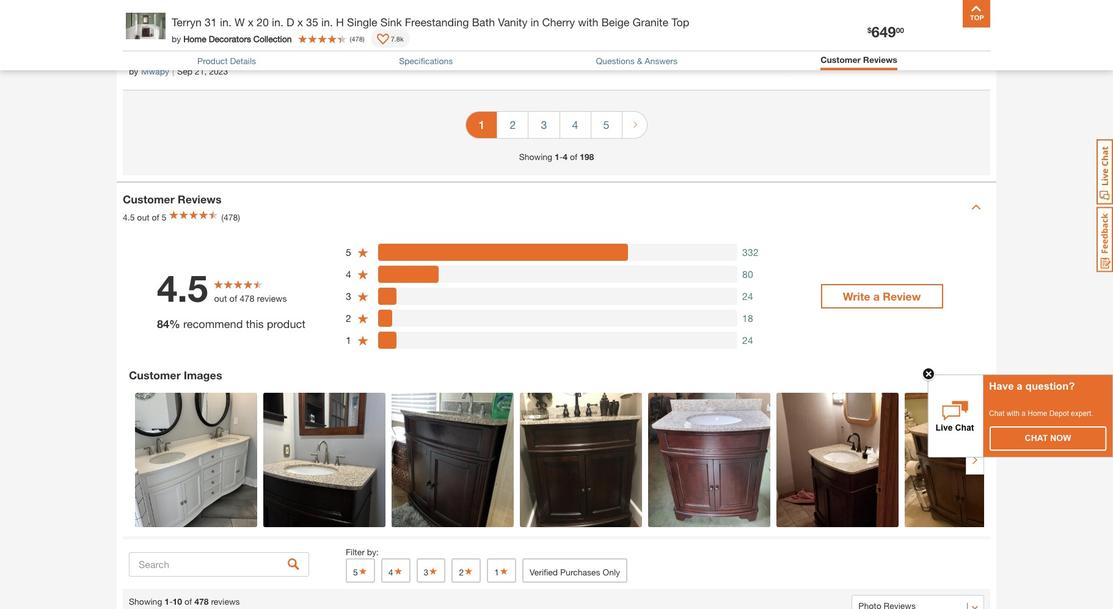 Task type: describe. For each thing, give the bounding box(es) containing it.
chat with a home depot expert.
[[989, 409, 1093, 418]]

(
[[350, 35, 352, 42]]

- for 4
[[559, 152, 563, 162]]

2 the from the left
[[305, 44, 321, 57]]

showing for showing 1 - 4 of 198
[[519, 152, 552, 162]]

top
[[672, 15, 689, 29]]

sep
[[177, 66, 192, 77]]

$
[[867, 25, 872, 35]]

h
[[336, 15, 344, 29]]

21,
[[195, 66, 207, 77]]

write a review
[[843, 290, 921, 303]]

review
[[883, 290, 921, 303]]

5 inside navigation
[[603, 118, 609, 132]]

verified purchases only
[[530, 567, 620, 578]]

1 button
[[487, 559, 516, 583]]

1 vertical spatial 2
[[346, 312, 351, 324]]

filter by:
[[346, 547, 379, 557]]

oct
[[166, 6, 180, 16]]

2 vertical spatial customer
[[129, 369, 181, 382]]

product
[[267, 317, 305, 330]]

star icon image for 5
[[357, 247, 369, 259]]

star symbol image for 3
[[429, 567, 438, 576]]

31
[[205, 15, 217, 29]]

1 in. from the left
[[220, 15, 232, 29]]

product
[[197, 56, 228, 66]]

faucet
[[436, 44, 467, 57]]

display image
[[377, 34, 389, 46]]

80
[[742, 268, 753, 280]]

10
[[173, 597, 182, 607]]

00
[[896, 25, 904, 35]]

4.5 for 4.5 out of 5
[[123, 212, 135, 222]]

1 x from the left
[[248, 15, 254, 29]]

this
[[246, 317, 264, 330]]

w
[[235, 15, 245, 29]]

1 vertical spatial 478
[[240, 293, 254, 303]]

star icon image for 3
[[357, 291, 369, 303]]

write a review button
[[821, 284, 943, 309]]

navigation containing 2
[[466, 103, 647, 151]]

Search text field
[[129, 552, 309, 577]]

showing 1 - 10 of 478 reviews
[[129, 597, 240, 607]]

2023 for sep 21, 2023
[[209, 66, 228, 77]]

4 button
[[381, 559, 410, 583]]

showing for showing 1 - 10 of 478 reviews
[[129, 597, 162, 607]]

high
[[169, 44, 190, 57]]

details
[[230, 56, 256, 66]]

&
[[637, 56, 642, 66]]

2 vertical spatial a
[[1022, 409, 1026, 418]]

bath
[[472, 15, 495, 29]]

0 vertical spatial customer
[[821, 54, 861, 65]]

how
[[144, 44, 166, 57]]

filter
[[346, 547, 365, 557]]

now
[[1050, 433, 1071, 443]]

beige
[[601, 15, 630, 29]]

not
[[573, 44, 590, 57]]

3 button
[[416, 559, 446, 583]]

vanity
[[498, 15, 528, 29]]

2 for 2 button
[[459, 567, 464, 578]]

chat now
[[1025, 433, 1071, 443]]

backsplash
[[355, 44, 412, 57]]

by home decorators collection
[[172, 33, 292, 44]]

sink
[[380, 15, 402, 29]]

out of 478 reviews
[[214, 293, 287, 303]]

veta button
[[141, 5, 158, 17]]

0 vertical spatial customer reviews
[[821, 54, 897, 65]]

0 horizontal spatial reviews
[[211, 597, 240, 607]]

terryn
[[172, 15, 202, 29]]

diy button
[[844, 15, 883, 44]]

star icon image for 1
[[357, 335, 369, 347]]

%
[[169, 317, 180, 330]]

by for by home decorators collection
[[172, 33, 181, 44]]

0 vertical spatial 478
[[352, 35, 363, 42]]

from
[[280, 44, 302, 57]]

35
[[306, 15, 318, 29]]

| for mwapy
[[172, 66, 174, 77]]

in
[[531, 15, 539, 29]]

4.5 for 4.5
[[157, 266, 208, 310]]

1 horizontal spatial out
[[214, 293, 227, 303]]

by mwapy | sep 21, 2023
[[129, 66, 228, 77]]

2 in. from the left
[[272, 15, 284, 29]]

198
[[580, 152, 594, 162]]

by for by mwapy | sep 21, 2023
[[129, 66, 138, 77]]

feedback link image
[[1097, 207, 1113, 272]]

diy
[[856, 32, 872, 43]]

purchases
[[560, 567, 600, 578]]

single
[[347, 15, 377, 29]]

star symbol image for 1
[[499, 567, 509, 576]]

0 vertical spatial reviews
[[257, 293, 287, 303]]

live chat image
[[1097, 139, 1113, 205]]

0 horizontal spatial with
[[578, 15, 598, 29]]

mwapy
[[141, 66, 169, 77]]

92128 button
[[294, 23, 337, 35]]

18
[[742, 312, 753, 324]]

floor?
[[324, 44, 352, 57]]

the home depot logo image
[[126, 10, 166, 49]]

by:
[[367, 547, 379, 557]]

4.5 out of 5
[[123, 212, 166, 222]]

2 button
[[452, 559, 481, 583]]



Task type: vqa. For each thing, say whether or not it's contained in the screenshot.
the Only
yes



Task type: locate. For each thing, give the bounding box(es) containing it.
(478)
[[221, 212, 240, 222]]

2
[[510, 118, 516, 132], [346, 312, 351, 324], [459, 567, 464, 578]]

2 horizontal spatial 3
[[541, 118, 547, 132]]

0 vertical spatial showing
[[519, 152, 552, 162]]

2023
[[196, 6, 215, 16], [209, 66, 228, 77]]

star symbol image
[[393, 567, 403, 576]]

10pm
[[251, 23, 277, 35]]

carmel mtn 10pm
[[195, 23, 277, 35]]

2023 down product
[[209, 66, 228, 77]]

2 vertical spatial by
[[129, 66, 138, 77]]

1 vertical spatial -
[[169, 597, 173, 607]]

0 horizontal spatial out
[[137, 212, 149, 222]]

reviews
[[863, 54, 897, 65], [178, 192, 222, 206]]

a right write
[[873, 290, 880, 303]]

customer left the images
[[129, 369, 181, 382]]

0 vertical spatial -
[[559, 152, 563, 162]]

is
[[193, 44, 201, 57]]

reviews up (478)
[[178, 192, 222, 206]]

are
[[504, 44, 519, 57]]

84
[[157, 317, 169, 330]]

| left sep
[[172, 66, 174, 77]]

24 down 80
[[742, 290, 753, 302]]

star symbol image down filter by:
[[358, 567, 368, 576]]

customer reviews up 4.5 out of 5
[[123, 192, 222, 206]]

1 horizontal spatial the
[[305, 44, 321, 57]]

star symbol image left 2 button
[[429, 567, 438, 576]]

expert.
[[1071, 409, 1093, 418]]

0 vertical spatial 24
[[742, 290, 753, 302]]

decorators
[[209, 33, 251, 44]]

1 vertical spatial reviews
[[211, 597, 240, 607]]

star icon image for 2
[[357, 313, 369, 325]]

by down terryn at the top left of the page
[[172, 33, 181, 44]]

the right the is
[[204, 44, 220, 57]]

1 horizontal spatial home
[[1028, 409, 1047, 418]]

0 vertical spatial home
[[183, 33, 206, 44]]

24 for 1
[[742, 334, 753, 346]]

2 link
[[498, 112, 528, 138]]

0 vertical spatial with
[[578, 15, 598, 29]]

4 inside button
[[388, 567, 393, 578]]

1 horizontal spatial x
[[297, 15, 303, 29]]

by veta | oct 10, 2023
[[129, 6, 215, 16]]

- left 198
[[559, 152, 563, 162]]

carmel
[[195, 23, 226, 35]]

star symbol image inside 1 button
[[499, 567, 509, 576]]

0 horizontal spatial the
[[204, 44, 220, 57]]

star icon image
[[357, 247, 369, 259], [357, 269, 369, 281], [357, 291, 369, 303], [357, 313, 369, 325], [357, 335, 369, 347]]

reviews down search text box
[[211, 597, 240, 607]]

x right d
[[297, 15, 303, 29]]

0 vertical spatial a
[[873, 290, 880, 303]]

recommend
[[183, 317, 243, 330]]

1 24 from the top
[[742, 290, 753, 302]]

1 horizontal spatial reviews
[[863, 54, 897, 65]]

3
[[541, 118, 547, 132], [346, 290, 351, 302], [424, 567, 429, 578]]

by down q:
[[129, 66, 138, 77]]

1 inside button
[[494, 567, 499, 578]]

customer down diy at the top right
[[821, 54, 861, 65]]

3 for 3 button
[[424, 567, 429, 578]]

0 horizontal spatial -
[[169, 597, 173, 607]]

( 478 )
[[350, 35, 365, 42]]

x
[[248, 15, 254, 29], [297, 15, 303, 29]]

caret image
[[971, 202, 981, 212]]

with right chat
[[1007, 409, 1020, 418]]

home left depot
[[1028, 409, 1047, 418]]

0 vertical spatial out
[[137, 212, 149, 222]]

questions & answers
[[596, 56, 678, 66]]

5 link
[[591, 112, 622, 138]]

0 vertical spatial 4.5
[[123, 212, 135, 222]]

in. left d
[[272, 15, 284, 29]]

3 star icon image from the top
[[357, 291, 369, 303]]

0 vertical spatial 2023
[[196, 6, 215, 16]]

only
[[603, 567, 620, 578]]

332
[[742, 246, 759, 258]]

reviews up product
[[257, 293, 287, 303]]

question?
[[1026, 380, 1075, 392]]

2 for 2 link
[[510, 118, 516, 132]]

the down the '92128' button
[[305, 44, 321, 57]]

chat
[[989, 409, 1005, 418]]

star symbol image inside 2 button
[[464, 567, 474, 576]]

height
[[470, 44, 500, 57]]

1 the from the left
[[204, 44, 220, 57]]

0 horizontal spatial customer reviews
[[123, 192, 222, 206]]

1 horizontal spatial customer reviews
[[821, 54, 897, 65]]

cherry
[[542, 15, 575, 29]]

star symbol image for 5
[[358, 567, 368, 576]]

4 link
[[560, 112, 591, 138]]

1 answer
[[899, 53, 950, 67]]

24
[[742, 290, 753, 302], [742, 334, 753, 346]]

specified.
[[594, 44, 641, 57]]

product image image
[[126, 6, 166, 46]]

5 inside "button"
[[353, 567, 358, 578]]

0 vertical spatial 3
[[541, 118, 547, 132]]

2 24 from the top
[[742, 334, 753, 346]]

with left beige
[[578, 15, 598, 29]]

images
[[184, 369, 222, 382]]

star symbol image inside 3 button
[[429, 567, 438, 576]]

2 vertical spatial 3
[[424, 567, 429, 578]]

countertop
[[223, 44, 277, 57]]

1 vertical spatial a
[[1017, 380, 1023, 392]]

2 x from the left
[[297, 15, 303, 29]]

0 vertical spatial 2
[[510, 118, 516, 132]]

verified purchases only button
[[522, 559, 627, 583]]

mwapy button
[[141, 65, 169, 78]]

0 horizontal spatial reviews
[[178, 192, 222, 206]]

a right have
[[1017, 380, 1023, 392]]

1 vertical spatial 3
[[346, 290, 351, 302]]

product details button
[[197, 56, 256, 66], [197, 56, 256, 66]]

irrelevant.
[[522, 44, 570, 57]]

by for by veta | oct 10, 2023
[[129, 6, 138, 16]]

1 vertical spatial showing
[[129, 597, 162, 607]]

a for review
[[873, 290, 880, 303]]

by
[[129, 6, 138, 16], [172, 33, 181, 44], [129, 66, 138, 77]]

1 vertical spatial 4.5
[[157, 266, 208, 310]]

1 vertical spatial 2023
[[209, 66, 228, 77]]

- for 10
[[169, 597, 173, 607]]

a
[[873, 290, 880, 303], [1017, 380, 1023, 392], [1022, 409, 1026, 418]]

2 inside button
[[459, 567, 464, 578]]

1 horizontal spatial 2
[[459, 567, 464, 578]]

customer up 4.5 out of 5
[[123, 192, 175, 206]]

20
[[257, 15, 269, 29]]

2 horizontal spatial in.
[[321, 15, 333, 29]]

out
[[137, 212, 149, 222], [214, 293, 227, 303]]

0 horizontal spatial x
[[248, 15, 254, 29]]

navigation
[[466, 103, 647, 151]]

0 vertical spatial reviews
[[863, 54, 897, 65]]

$ 649 00
[[867, 23, 904, 40]]

collection
[[253, 33, 292, 44]]

1 horizontal spatial showing
[[519, 152, 552, 162]]

2023 right 10,
[[196, 6, 215, 16]]

4
[[572, 118, 578, 132], [563, 152, 568, 162], [346, 268, 351, 280], [388, 567, 393, 578]]

chat now link
[[990, 427, 1106, 450]]

What can we help you find today? search field
[[359, 16, 695, 42]]

1 horizontal spatial 3
[[424, 567, 429, 578]]

3 in. from the left
[[321, 15, 333, 29]]

1 vertical spatial reviews
[[178, 192, 222, 206]]

q:
[[129, 44, 141, 57]]

star icon image for 4
[[357, 269, 369, 281]]

home down terryn at the top left of the page
[[183, 33, 206, 44]]

1 horizontal spatial |
[[172, 66, 174, 77]]

star symbol image for 2
[[464, 567, 474, 576]]

home
[[183, 33, 206, 44], [1028, 409, 1047, 418]]

2023 for oct 10, 2023
[[196, 6, 215, 16]]

star symbol image left 1 button
[[464, 567, 474, 576]]

1 inside questions element
[[899, 53, 905, 67]]

by left veta
[[129, 6, 138, 16]]

2 star symbol image from the left
[[429, 567, 438, 576]]

1 horizontal spatial with
[[1007, 409, 1020, 418]]

1 vertical spatial 24
[[742, 334, 753, 346]]

answer
[[909, 53, 950, 67]]

2 vertical spatial 478
[[194, 597, 209, 607]]

1 horizontal spatial reviews
[[257, 293, 287, 303]]

3 inside button
[[424, 567, 429, 578]]

7.8k
[[391, 35, 404, 42]]

478 right 10
[[194, 597, 209, 607]]

0 horizontal spatial 2
[[346, 312, 351, 324]]

0 horizontal spatial in.
[[220, 15, 232, 29]]

24 down 18
[[742, 334, 753, 346]]

5 star icon image from the top
[[357, 335, 369, 347]]

a inside 'button'
[[873, 290, 880, 303]]

star symbol image
[[358, 567, 368, 576], [429, 567, 438, 576], [464, 567, 474, 576], [499, 567, 509, 576]]

write
[[843, 290, 870, 303]]

d
[[287, 15, 294, 29]]

0 horizontal spatial showing
[[129, 597, 162, 607]]

customer images
[[129, 369, 222, 382]]

478 down single
[[352, 35, 363, 42]]

4 star symbol image from the left
[[499, 567, 509, 576]]

24 for 3
[[742, 290, 753, 302]]

)
[[363, 35, 365, 42]]

1 horizontal spatial in.
[[272, 15, 284, 29]]

1 horizontal spatial 4.5
[[157, 266, 208, 310]]

reviews down diy at the top right
[[863, 54, 897, 65]]

| left oct
[[161, 6, 163, 16]]

-
[[559, 152, 563, 162], [169, 597, 173, 607]]

0 horizontal spatial home
[[183, 33, 206, 44]]

depot
[[1049, 409, 1069, 418]]

q: how high is the countertop from the floor? backsplash and faucet height are irrelevant. not specified.
[[129, 44, 641, 57]]

3 star symbol image from the left
[[464, 567, 474, 576]]

questions element
[[123, 0, 990, 91]]

in. left w
[[220, 15, 232, 29]]

1 star symbol image from the left
[[358, 567, 368, 576]]

1 horizontal spatial 478
[[240, 293, 254, 303]]

customer
[[821, 54, 861, 65], [123, 192, 175, 206], [129, 369, 181, 382]]

1 vertical spatial customer reviews
[[123, 192, 222, 206]]

4 inside "link"
[[572, 118, 578, 132]]

customer reviews down diy at the top right
[[821, 54, 897, 65]]

0 horizontal spatial 4.5
[[123, 212, 135, 222]]

1 vertical spatial home
[[1028, 409, 1047, 418]]

0 horizontal spatial |
[[161, 6, 163, 16]]

1 vertical spatial with
[[1007, 409, 1020, 418]]

| for veta
[[161, 6, 163, 16]]

4 star icon image from the top
[[357, 313, 369, 325]]

3 link
[[529, 112, 559, 138]]

1 vertical spatial customer
[[123, 192, 175, 206]]

3 for 3 link
[[541, 118, 547, 132]]

star symbol image inside 5 "button"
[[358, 567, 368, 576]]

freestanding
[[405, 15, 469, 29]]

a for question?
[[1017, 380, 1023, 392]]

showing down 3 link
[[519, 152, 552, 162]]

0 horizontal spatial 3
[[346, 290, 351, 302]]

2 vertical spatial 2
[[459, 567, 464, 578]]

showing 1 - 4 of 198
[[519, 152, 594, 162]]

92128
[[309, 23, 336, 35]]

with
[[578, 15, 598, 29], [1007, 409, 1020, 418]]

veta
[[141, 6, 158, 16]]

in. left h
[[321, 15, 333, 29]]

478 up this
[[240, 293, 254, 303]]

have a question?
[[989, 380, 1075, 392]]

a right chat
[[1022, 409, 1026, 418]]

x right w
[[248, 15, 254, 29]]

product details
[[197, 56, 256, 66]]

1 vertical spatial out
[[214, 293, 227, 303]]

0 vertical spatial by
[[129, 6, 138, 16]]

1 star icon image from the top
[[357, 247, 369, 259]]

0 vertical spatial |
[[161, 6, 163, 16]]

specifications
[[399, 56, 453, 66]]

verified
[[530, 567, 558, 578]]

click to redirect to view my cart page image
[[959, 15, 973, 29]]

2 horizontal spatial 2
[[510, 118, 516, 132]]

answers
[[645, 56, 678, 66]]

10,
[[182, 6, 194, 16]]

0 horizontal spatial 478
[[194, 597, 209, 607]]

1 vertical spatial by
[[172, 33, 181, 44]]

4.5
[[123, 212, 135, 222], [157, 266, 208, 310]]

1 horizontal spatial -
[[559, 152, 563, 162]]

- down search text box
[[169, 597, 173, 607]]

1 vertical spatial |
[[172, 66, 174, 77]]

84 % recommend this product
[[157, 317, 305, 330]]

7.8k button
[[371, 29, 410, 48]]

2 star icon image from the top
[[357, 269, 369, 281]]

2 horizontal spatial 478
[[352, 35, 363, 42]]

5 button
[[346, 559, 375, 583]]

chat
[[1025, 433, 1048, 443]]

showing left 10
[[129, 597, 162, 607]]

star symbol image right 2 button
[[499, 567, 509, 576]]



